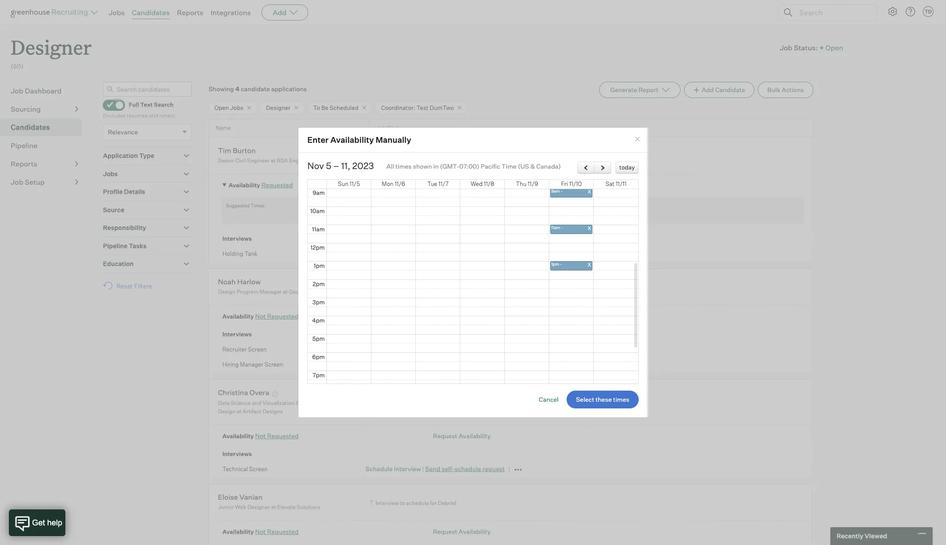 Task type: describe. For each thing, give the bounding box(es) containing it.
christina
[[218, 388, 248, 397]]

07:00)
[[460, 162, 480, 170]]

add for add candidate
[[702, 86, 714, 93]]

1 horizontal spatial reports link
[[177, 8, 204, 17]]

burton
[[233, 146, 256, 155]]

schedule all
[[376, 330, 412, 338]]

open for open
[[826, 43, 844, 52]]

cancel button
[[539, 396, 559, 403]]

yet
[[452, 211, 461, 218]]

close image
[[634, 136, 641, 143]]

(us
[[518, 162, 529, 170]]

0 vertical spatial times
[[396, 162, 412, 170]]

relevance
[[108, 128, 138, 136]]

christina overa has been in technical interview for more than 14 days image
[[271, 392, 279, 397]]

to
[[313, 104, 320, 111]]

pipeline for pipeline
[[11, 141, 37, 150]]

christina overa
[[218, 388, 269, 397]]

request availability button for harlow
[[433, 312, 491, 320]]

data
[[218, 400, 230, 406]]

name
[[216, 125, 231, 132]]

interview to schedule for debrief
[[376, 500, 457, 506]]

type
[[139, 152, 154, 159]]

rsa
[[277, 157, 288, 164]]

self- for technical screen
[[442, 465, 455, 473]]

designer for designer (50)
[[11, 34, 92, 60]]

1pm
[[314, 262, 325, 269]]

coordinator:
[[381, 104, 416, 111]]

just now
[[301, 182, 323, 189]]

sat 11/11
[[606, 180, 627, 187]]

generate
[[611, 86, 638, 93]]

bulk actions
[[768, 86, 805, 93]]

Search candidates field
[[103, 82, 192, 96]]

(50)
[[11, 62, 24, 70]]

to be scheduled
[[313, 104, 359, 111]]

job setup link
[[11, 177, 78, 187]]

these inside button
[[596, 396, 612, 403]]

applications
[[271, 85, 307, 92]]

times:
[[494, 202, 508, 209]]

junior
[[218, 504, 234, 511]]

at for noah harlow
[[283, 289, 288, 295]]

in
[[434, 162, 439, 170]]

add candidate link
[[684, 82, 755, 98]]

not
[[441, 211, 451, 218]]

candidate
[[716, 86, 746, 93]]

checkmark image
[[107, 101, 114, 108]]

| for holding tank
[[423, 250, 424, 257]]

select these times button
[[567, 391, 639, 409]]

select
[[576, 396, 595, 403]]

job for job status:
[[780, 43, 793, 52]]

designer (50)
[[11, 34, 92, 70]]

left single arrow image
[[583, 165, 590, 171]]

–
[[333, 160, 339, 171]]

to for vanian
[[400, 500, 405, 506]]

interviews to schedule for preliminary screen link
[[368, 283, 491, 292]]

sourcing
[[11, 104, 41, 113]]

elevate
[[277, 504, 296, 511]]

technical
[[223, 466, 248, 473]]

design inside noah harlow design program manager at google
[[218, 289, 236, 295]]

send self-schedule request link for tank
[[426, 250, 505, 257]]

recruiter screen
[[223, 346, 267, 353]]

artifact
[[243, 408, 262, 415]]

request for eloise vanian
[[433, 528, 458, 535]]

request for tank
[[483, 250, 505, 257]]

test
[[417, 104, 429, 111]]

showing
[[209, 85, 234, 92]]

notes)
[[159, 112, 175, 119]]

status:
[[795, 43, 818, 52]]

holding
[[223, 250, 243, 257]]

job/status
[[376, 125, 405, 132]]

open jobs
[[214, 104, 244, 111]]

candidate reports are now available! apply filters and select "view in app" element
[[600, 82, 681, 98]]

2 x from the top
[[588, 225, 592, 232]]

0 horizontal spatial candidates link
[[11, 122, 78, 133]]

2 request availability from the top
[[433, 432, 491, 440]]

integrations link
[[211, 8, 251, 17]]

noah
[[218, 277, 236, 286]]

education
[[103, 260, 134, 268]]

enter availability manually dialog
[[298, 24, 649, 462]]

mon 11/6
[[382, 180, 405, 187]]

greenhouse recruiting image
[[11, 7, 91, 18]]

0 horizontal spatial reports
[[11, 159, 37, 168]]

profile
[[103, 188, 123, 195]]

recently
[[837, 532, 864, 540]]

all inside dialog
[[387, 162, 394, 170]]

job for job setup
[[11, 177, 23, 186]]

add button
[[262, 4, 309, 20]]

screen up christina overa has been in technical interview for more than 14 days icon
[[265, 361, 283, 368]]

designer for designer
[[266, 104, 291, 111]]

job dashboard link
[[11, 85, 78, 96]]

(gmt-
[[440, 162, 460, 170]]

11/11
[[616, 180, 627, 187]]

schedule interview | send self-schedule request for technical screen
[[366, 465, 505, 473]]

send for screen
[[426, 465, 441, 473]]

2 request availability button from the top
[[433, 432, 491, 440]]

solutions
[[297, 504, 321, 511]]

schedule up debrief
[[455, 465, 481, 473]]

(includes
[[103, 112, 126, 119]]

just
[[301, 182, 310, 189]]

harlow
[[237, 277, 261, 286]]

available
[[456, 202, 475, 209]]

| for technical screen
[[423, 466, 424, 473]]

generate report button
[[600, 82, 681, 98]]

product
[[325, 400, 345, 406]]

bulk actions link
[[759, 82, 814, 98]]

text
[[140, 101, 153, 108]]

screen right the preliminary
[[471, 284, 488, 291]]

3pm
[[313, 299, 325, 306]]

schedule up the preliminary
[[455, 250, 481, 257]]

setup
[[25, 177, 45, 186]]

5pm
[[313, 335, 325, 342]]

schedule left the preliminary
[[409, 284, 432, 291]]

shown
[[413, 162, 432, 170]]

td button
[[922, 4, 936, 19]]

request availability button for vanian
[[433, 528, 491, 535]]

1 vertical spatial jobs
[[230, 104, 244, 111]]

3 x link from the top
[[551, 261, 593, 270]]

resumes
[[127, 112, 148, 119]]



Task type: locate. For each thing, give the bounding box(es) containing it.
0 vertical spatial schedule interview
[[366, 346, 421, 353]]

1 horizontal spatial candidates link
[[132, 8, 170, 17]]

eloise vanian link
[[218, 493, 263, 503]]

application type
[[103, 152, 154, 159]]

showing 4 candidate applications
[[209, 85, 307, 92]]

1 vertical spatial request availability
[[433, 432, 491, 440]]

noah harlow link
[[218, 277, 261, 288]]

0 vertical spatial self-
[[442, 250, 455, 257]]

0 vertical spatial tim
[[218, 146, 231, 155]]

1 vertical spatial request availability button
[[433, 432, 491, 440]]

0 vertical spatial send
[[426, 250, 441, 257]]

3 x from the top
[[588, 262, 592, 268]]

1 vertical spatial open
[[214, 104, 229, 111]]

pipeline down sourcing
[[11, 141, 37, 150]]

profile details
[[103, 188, 145, 195]]

schedule interview | send self-schedule request up the interviews to schedule for preliminary screen
[[366, 250, 505, 257]]

1 vertical spatial candidates
[[11, 123, 50, 132]]

1 vertical spatial designer
[[266, 104, 291, 111]]

0 vertical spatial reports link
[[177, 8, 204, 17]]

thu 11/9
[[516, 180, 539, 187]]

0 vertical spatial candidates
[[132, 8, 170, 17]]

1 horizontal spatial tim
[[441, 202, 450, 209]]

design down data on the bottom left of page
[[218, 408, 236, 415]]

0 vertical spatial request availability
[[433, 312, 491, 320]]

overa
[[250, 388, 269, 397]]

pipeline for pipeline tasks
[[103, 242, 128, 250]]

self- for holding tank
[[442, 250, 455, 257]]

0 vertical spatial add
[[273, 8, 287, 17]]

send self-schedule request link up debrief
[[426, 465, 505, 473]]

2 x link from the top
[[551, 225, 593, 234]]

at up responded
[[476, 202, 480, 209]]

google
[[289, 289, 307, 295]]

12pm
[[311, 244, 325, 251]]

open for open jobs
[[214, 104, 229, 111]]

0 vertical spatial job
[[780, 43, 793, 52]]

details
[[124, 188, 145, 195]]

1 vertical spatial candidates link
[[11, 122, 78, 133]]

sourcing link
[[11, 104, 78, 114]]

1 vertical spatial all
[[405, 330, 412, 338]]

2 send from the top
[[426, 465, 441, 473]]

2 vertical spatial designer
[[248, 504, 270, 511]]

configure image
[[888, 6, 899, 17]]

at inside eloise vanian junior web designer at elevate solutions
[[271, 504, 276, 511]]

0 horizontal spatial tim
[[218, 146, 231, 155]]

application
[[103, 152, 138, 159]]

1 schedule interview link from the top
[[366, 250, 421, 257]]

relevance option
[[108, 128, 138, 136]]

0 horizontal spatial open
[[214, 104, 229, 111]]

0 vertical spatial request
[[483, 250, 505, 257]]

0 vertical spatial request
[[433, 312, 458, 320]]

self- up debrief
[[442, 465, 455, 473]]

1 vertical spatial and
[[252, 400, 261, 406]]

0 horizontal spatial and
[[149, 112, 158, 119]]

0 vertical spatial request availability button
[[433, 312, 491, 320]]

self-
[[442, 250, 455, 257], [442, 465, 455, 473]]

these up edit in the right of the page
[[481, 202, 493, 209]]

candidates
[[132, 8, 170, 17], [11, 123, 50, 132]]

senior
[[218, 157, 234, 164]]

nov 5 – 11, 2023
[[308, 160, 374, 171]]

1 vertical spatial manager
[[240, 361, 264, 368]]

reports up job setup
[[11, 159, 37, 168]]

send self-schedule request link for screen
[[426, 465, 505, 473]]

times:
[[251, 202, 266, 209]]

pipeline up education in the top of the page
[[103, 242, 128, 250]]

select these times
[[576, 396, 630, 403]]

request for noah harlow
[[433, 312, 458, 320]]

jobs
[[109, 8, 125, 17], [230, 104, 244, 111], [103, 170, 118, 177]]

tim left the is
[[441, 202, 450, 209]]

civil
[[235, 157, 246, 164]]

1 self- from the top
[[442, 250, 455, 257]]

1 send from the top
[[426, 250, 441, 257]]

2 request from the top
[[433, 432, 458, 440]]

2 vertical spatial x
[[588, 262, 592, 268]]

open right status: in the right of the page
[[826, 43, 844, 52]]

1 vertical spatial reports link
[[11, 158, 78, 169]]

now
[[312, 182, 323, 189]]

1 vertical spatial self-
[[442, 465, 455, 473]]

for left the preliminary
[[433, 284, 440, 291]]

screen right technical
[[249, 466, 268, 473]]

schedule interview | send self-schedule request
[[366, 250, 505, 257], [366, 465, 505, 473]]

responsibility
[[103, 224, 146, 232]]

2 vertical spatial jobs
[[103, 170, 118, 177]]

Search text field
[[798, 6, 870, 19]]

schedule interview for recruiter screen
[[366, 346, 421, 353]]

sat
[[606, 180, 615, 187]]

send for tank
[[426, 250, 441, 257]]

sun 11/5
[[338, 180, 360, 187]]

11,
[[341, 160, 351, 171]]

suggested
[[226, 202, 250, 209]]

tim inside tim burton senior civil engineer at rsa engineering
[[218, 146, 231, 155]]

debrief
[[438, 500, 457, 506]]

at for tim burton
[[271, 157, 276, 164]]

coordinator: test dumtwo
[[381, 104, 454, 111]]

suggested times:
[[226, 202, 266, 209]]

0 vertical spatial candidates link
[[132, 8, 170, 17]]

report
[[639, 86, 659, 93]]

1 vertical spatial request
[[483, 465, 505, 473]]

0 vertical spatial x
[[588, 189, 592, 195]]

manager inside noah harlow design program manager at google
[[260, 289, 282, 295]]

4 schedule interview link from the top
[[366, 465, 421, 473]]

2 vertical spatial x link
[[551, 261, 593, 270]]

jobs link
[[109, 8, 125, 17]]

at down science on the bottom of the page
[[237, 408, 242, 415]]

responded
[[462, 211, 490, 218]]

add inside popup button
[[273, 8, 287, 17]]

1 vertical spatial send
[[426, 465, 441, 473]]

0 vertical spatial reports
[[177, 8, 204, 17]]

times right select
[[614, 396, 630, 403]]

2 self- from the top
[[442, 465, 455, 473]]

2pm
[[313, 280, 325, 287]]

1 vertical spatial add
[[702, 86, 714, 93]]

design down noah
[[218, 289, 236, 295]]

edit link
[[492, 211, 503, 218]]

interviews to schedule for preliminary screen
[[376, 284, 488, 291]]

0 horizontal spatial candidates
[[11, 123, 50, 132]]

mon
[[382, 180, 394, 187]]

0 vertical spatial jobs
[[109, 8, 125, 17]]

job left setup
[[11, 177, 23, 186]]

request availability for harlow
[[433, 312, 491, 320]]

1 vertical spatial |
[[423, 466, 424, 473]]

pipeline
[[11, 141, 37, 150], [103, 242, 128, 250]]

manager down recruiter screen
[[240, 361, 264, 368]]

1 vertical spatial times
[[614, 396, 630, 403]]

1 vertical spatial request
[[433, 432, 458, 440]]

design inside data science and visualization specialist - product design at artifact designs
[[218, 408, 236, 415]]

1 schedule interview | send self-schedule request from the top
[[366, 250, 505, 257]]

2 | from the top
[[423, 466, 424, 473]]

2 vertical spatial request availability button
[[433, 528, 491, 535]]

1 horizontal spatial pipeline
[[103, 242, 128, 250]]

viewed
[[865, 532, 888, 540]]

0 horizontal spatial these
[[481, 202, 493, 209]]

0 vertical spatial manager
[[260, 289, 282, 295]]

reports link down pipeline link
[[11, 158, 78, 169]]

2 request from the top
[[483, 465, 505, 473]]

pipeline tasks
[[103, 242, 147, 250]]

job left status: in the right of the page
[[780, 43, 793, 52]]

self- up the preliminary
[[442, 250, 455, 257]]

1 vertical spatial x
[[588, 225, 592, 232]]

candidates down sourcing
[[11, 123, 50, 132]]

interview
[[394, 250, 421, 257], [394, 346, 421, 353], [394, 361, 421, 369], [394, 465, 421, 473], [376, 500, 399, 506]]

1 vertical spatial tim
[[441, 202, 450, 209]]

tank
[[245, 250, 258, 257]]

tue 11/7
[[428, 180, 449, 187]]

0 vertical spatial schedule interview | send self-schedule request
[[366, 250, 505, 257]]

4
[[235, 85, 240, 92]]

reports left integrations link
[[177, 8, 204, 17]]

1 vertical spatial job
[[11, 86, 23, 95]]

at inside noah harlow design program manager at google
[[283, 289, 288, 295]]

generate report
[[611, 86, 659, 93]]

candidates link down sourcing link
[[11, 122, 78, 133]]

hiring manager screen
[[223, 361, 283, 368]]

0 vertical spatial for
[[433, 284, 440, 291]]

2 schedule interview | send self-schedule request from the top
[[366, 465, 505, 473]]

at left rsa
[[271, 157, 276, 164]]

1 vertical spatial to
[[400, 500, 405, 506]]

1 horizontal spatial add
[[702, 86, 714, 93]]

screen up 'hiring manager screen'
[[248, 346, 267, 353]]

2 send self-schedule request link from the top
[[426, 465, 505, 473]]

0 vertical spatial design
[[218, 289, 236, 295]]

1 horizontal spatial reports
[[177, 8, 204, 17]]

0 vertical spatial these
[[481, 202, 493, 209]]

1 vertical spatial schedule interview
[[366, 361, 421, 369]]

1 x link from the top
[[551, 188, 593, 197]]

and up artifact
[[252, 400, 261, 406]]

1 vertical spatial pipeline
[[103, 242, 128, 250]]

at for eloise vanian
[[271, 504, 276, 511]]

| up interview to schedule for debrief
[[423, 466, 424, 473]]

0 vertical spatial designer
[[11, 34, 92, 60]]

job setup
[[11, 177, 45, 186]]

schedule interview link for technical screen
[[366, 465, 421, 473]]

job up sourcing
[[11, 86, 23, 95]]

designer inside eloise vanian junior web designer at elevate solutions
[[248, 504, 270, 511]]

and down text
[[149, 112, 158, 119]]

specialist
[[296, 400, 320, 406]]

schedule interview link for recruiter screen
[[366, 346, 421, 353]]

preliminary
[[441, 284, 470, 291]]

schedule interview link for hiring manager screen
[[366, 361, 421, 369]]

2 vertical spatial request
[[433, 528, 458, 535]]

reports link left integrations link
[[177, 8, 204, 17]]

tim for burton
[[218, 146, 231, 155]]

0 vertical spatial and
[[149, 112, 158, 119]]

1 horizontal spatial times
[[614, 396, 630, 403]]

right single arrow image
[[600, 165, 607, 171]]

0 horizontal spatial times
[[396, 162, 412, 170]]

td
[[925, 8, 933, 15]]

tim inside tim is available at these times: not yet responded edit
[[441, 202, 450, 209]]

0 horizontal spatial all
[[387, 162, 394, 170]]

0 vertical spatial open
[[826, 43, 844, 52]]

0 vertical spatial x link
[[551, 188, 593, 197]]

integrations
[[211, 8, 251, 17]]

1 horizontal spatial and
[[252, 400, 261, 406]]

send up debrief
[[426, 465, 441, 473]]

resend button
[[433, 181, 455, 189]]

| up interviews to schedule for preliminary screen link
[[423, 250, 424, 257]]

scheduled
[[330, 104, 359, 111]]

send up the interviews to schedule for preliminary screen
[[426, 250, 441, 257]]

1 vertical spatial send self-schedule request link
[[426, 465, 505, 473]]

times inside button
[[614, 396, 630, 403]]

1 vertical spatial for
[[430, 500, 437, 506]]

designs
[[263, 408, 283, 415]]

2 schedule interview link from the top
[[366, 346, 421, 353]]

request
[[483, 250, 505, 257], [483, 465, 505, 473]]

vanian
[[240, 493, 263, 502]]

nov
[[308, 160, 324, 171]]

1 design from the top
[[218, 289, 236, 295]]

tim burton link
[[218, 146, 256, 156]]

11/8
[[484, 180, 495, 187]]

0 horizontal spatial pipeline
[[11, 141, 37, 150]]

visualization
[[263, 400, 295, 406]]

full
[[129, 101, 139, 108]]

engineering
[[289, 157, 320, 164]]

0 vertical spatial to
[[403, 284, 408, 291]]

1 request from the top
[[433, 312, 458, 320]]

candidates link right jobs link
[[132, 8, 170, 17]]

schedule all link
[[376, 330, 412, 338]]

2023
[[353, 160, 374, 171]]

0 horizontal spatial add
[[273, 8, 287, 17]]

add candidate
[[702, 86, 746, 93]]

web
[[235, 504, 246, 511]]

at inside data science and visualization specialist - product design at artifact designs
[[237, 408, 242, 415]]

0 vertical spatial pipeline
[[11, 141, 37, 150]]

3 schedule interview link from the top
[[366, 361, 421, 369]]

availability inside dialog
[[331, 135, 374, 145]]

designer down 'applications'
[[266, 104, 291, 111]]

schedule
[[366, 250, 393, 257], [376, 330, 403, 338], [366, 346, 393, 353], [366, 361, 393, 369], [366, 465, 393, 473]]

manager right program
[[260, 289, 282, 295]]

2 schedule interview from the top
[[366, 361, 421, 369]]

tim for is
[[441, 202, 450, 209]]

job
[[780, 43, 793, 52], [11, 86, 23, 95], [11, 177, 23, 186]]

1 horizontal spatial open
[[826, 43, 844, 52]]

2 vertical spatial request availability
[[433, 528, 491, 535]]

1 vertical spatial x link
[[551, 225, 593, 234]]

1 schedule interview from the top
[[366, 346, 421, 353]]

request
[[433, 312, 458, 320], [433, 432, 458, 440], [433, 528, 458, 535]]

1 send self-schedule request link from the top
[[426, 250, 505, 257]]

1 vertical spatial reports
[[11, 159, 37, 168]]

designer down greenhouse recruiting image
[[11, 34, 92, 60]]

to for harlow
[[403, 284, 408, 291]]

designer down vanian
[[248, 504, 270, 511]]

&
[[531, 162, 535, 170]]

1 request from the top
[[483, 250, 505, 257]]

3 request from the top
[[433, 528, 458, 535]]

reset filters button
[[103, 278, 157, 294]]

2 vertical spatial job
[[11, 177, 23, 186]]

schedule interview | send self-schedule request for holding tank
[[366, 250, 505, 257]]

2 design from the top
[[218, 408, 236, 415]]

for for vanian
[[430, 500, 437, 506]]

1 request availability from the top
[[433, 312, 491, 320]]

request availability for vanian
[[433, 528, 491, 535]]

job for job dashboard
[[11, 86, 23, 95]]

0 horizontal spatial reports link
[[11, 158, 78, 169]]

send self-schedule request link up the preliminary
[[426, 250, 505, 257]]

at inside tim burton senior civil engineer at rsa engineering
[[271, 157, 276, 164]]

request for screen
[[483, 465, 505, 473]]

1 x from the top
[[588, 189, 592, 195]]

1 vertical spatial schedule interview | send self-schedule request
[[366, 465, 505, 473]]

and inside data science and visualization specialist - product design at artifact designs
[[252, 400, 261, 406]]

these right select
[[596, 396, 612, 403]]

tim up senior
[[218, 146, 231, 155]]

dumtwo
[[430, 104, 454, 111]]

these inside tim is available at these times: not yet responded edit
[[481, 202, 493, 209]]

tue
[[428, 180, 438, 187]]

1 vertical spatial design
[[218, 408, 236, 415]]

for left debrief
[[430, 500, 437, 506]]

interview inside interview to schedule for debrief link
[[376, 500, 399, 506]]

1 horizontal spatial all
[[405, 330, 412, 338]]

3 request availability from the top
[[433, 528, 491, 535]]

tim is available at these times: not yet responded edit
[[441, 202, 508, 218]]

schedule interview link for holding tank
[[366, 250, 421, 257]]

tim
[[218, 146, 231, 155], [441, 202, 450, 209]]

and
[[149, 112, 158, 119], [252, 400, 261, 406]]

at inside tim is available at these times: not yet responded edit
[[476, 202, 480, 209]]

pacific
[[481, 162, 501, 170]]

1 horizontal spatial these
[[596, 396, 612, 403]]

1 vertical spatial these
[[596, 396, 612, 403]]

1 horizontal spatial candidates
[[132, 8, 170, 17]]

and inside full text search (includes resumes and notes)
[[149, 112, 158, 119]]

add for add
[[273, 8, 287, 17]]

at left elevate
[[271, 504, 276, 511]]

1 | from the top
[[423, 250, 424, 257]]

candidates right jobs link
[[132, 8, 170, 17]]

0 vertical spatial |
[[423, 250, 424, 257]]

1 request availability button from the top
[[433, 312, 491, 320]]

0 vertical spatial all
[[387, 162, 394, 170]]

schedule interview for hiring manager screen
[[366, 361, 421, 369]]

3 request availability button from the top
[[433, 528, 491, 535]]

9am
[[313, 189, 325, 196]]

schedule left debrief
[[406, 500, 429, 506]]

schedule interview | send self-schedule request up debrief
[[366, 465, 505, 473]]

at left google
[[283, 289, 288, 295]]

for for harlow
[[433, 284, 440, 291]]

times up 11/6
[[396, 162, 412, 170]]

wed
[[471, 180, 483, 187]]

open down showing
[[214, 104, 229, 111]]

0 vertical spatial send self-schedule request link
[[426, 250, 505, 257]]



Task type: vqa. For each thing, say whether or not it's contained in the screenshot.
the bottommost Partners
no



